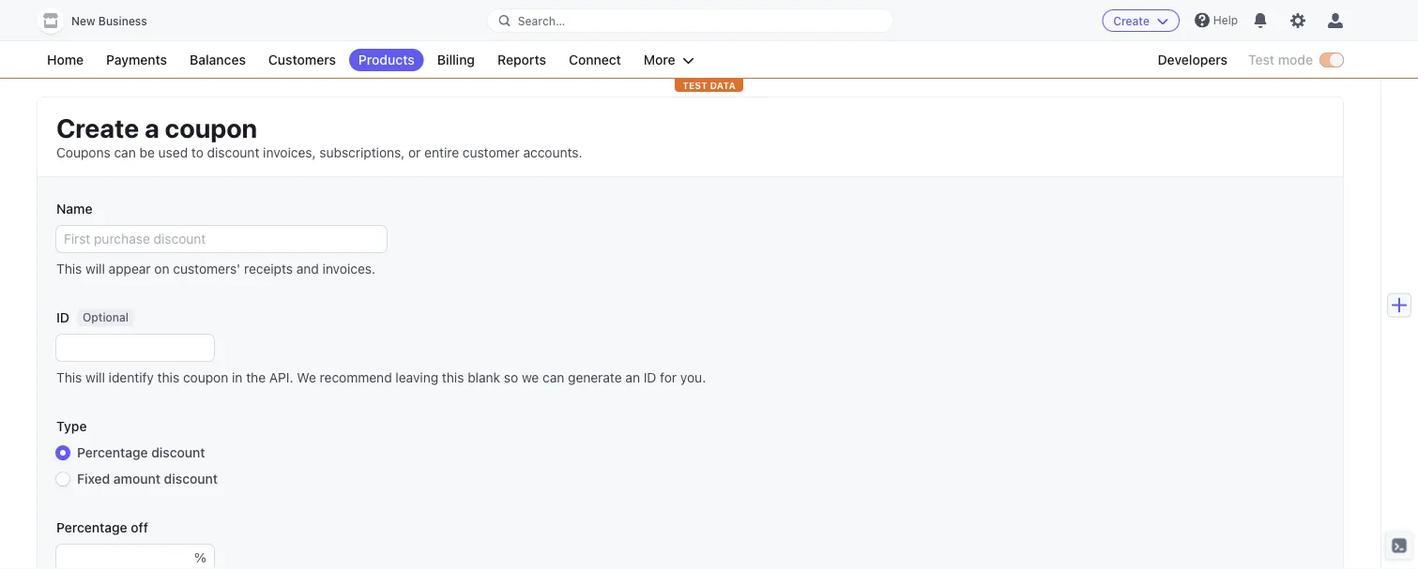 Task type: describe. For each thing, give the bounding box(es) containing it.
or
[[408, 145, 421, 161]]

fixed amount discount
[[77, 472, 218, 487]]

reports
[[497, 52, 546, 68]]

percentage for percentage discount
[[77, 445, 148, 461]]

the
[[246, 370, 266, 386]]

Name text field
[[56, 226, 387, 252]]

will for identify
[[85, 370, 105, 386]]

mode
[[1278, 52, 1313, 68]]

on
[[154, 261, 169, 277]]

in
[[232, 370, 243, 386]]

this for this will appear on customers' receipts and invoices.
[[56, 261, 82, 277]]

identify
[[109, 370, 154, 386]]

receipts
[[244, 261, 293, 277]]

customers'
[[173, 261, 240, 277]]

an
[[626, 370, 640, 386]]

create for create
[[1113, 14, 1150, 27]]

so
[[504, 370, 518, 386]]

accounts.
[[523, 145, 582, 161]]

business
[[98, 15, 147, 28]]

can inside the create a coupon coupons can be used to discount invoices, subscriptions, or entire customer accounts.
[[114, 145, 136, 161]]

optional
[[83, 311, 129, 325]]

2 vertical spatial discount
[[164, 472, 218, 487]]

percentage for percentage off
[[56, 520, 127, 536]]

used
[[158, 145, 188, 161]]

customers link
[[259, 49, 345, 71]]

we
[[297, 370, 316, 386]]

0 horizontal spatial id
[[56, 310, 69, 326]]

percentage off
[[56, 520, 148, 536]]

create button
[[1102, 9, 1180, 32]]

developers link
[[1148, 49, 1237, 71]]

recommend
[[320, 370, 392, 386]]

connect link
[[559, 49, 631, 71]]

more
[[644, 52, 675, 68]]

coupons
[[56, 145, 111, 161]]

developers
[[1158, 52, 1228, 68]]

entire
[[424, 145, 459, 161]]

create for create a coupon coupons can be used to discount invoices, subscriptions, or entire customer accounts.
[[56, 112, 139, 143]]

reports link
[[488, 49, 556, 71]]

Search… text field
[[488, 9, 893, 32]]

this will appear on customers' receipts and invoices.
[[56, 261, 375, 277]]

new
[[71, 15, 95, 28]]



Task type: vqa. For each thing, say whether or not it's contained in the screenshot.
THE ID text box
yes



Task type: locate. For each thing, give the bounding box(es) containing it.
1 vertical spatial can
[[543, 370, 564, 386]]

will left appear
[[85, 261, 105, 277]]

0 vertical spatial coupon
[[165, 112, 257, 143]]

0 vertical spatial can
[[114, 145, 136, 161]]

new business
[[71, 15, 147, 28]]

1 vertical spatial id
[[644, 370, 656, 386]]

amount
[[113, 472, 160, 487]]

2 this from the top
[[56, 370, 82, 386]]

discount
[[207, 145, 259, 161], [151, 445, 205, 461], [164, 472, 218, 487]]

connect
[[569, 52, 621, 68]]

0 vertical spatial id
[[56, 310, 69, 326]]

name
[[56, 201, 92, 217]]

this down name
[[56, 261, 82, 277]]

this left blank
[[442, 370, 464, 386]]

products link
[[349, 49, 424, 71]]

2 this from the left
[[442, 370, 464, 386]]

customers
[[268, 52, 336, 68]]

appear
[[109, 261, 151, 277]]

coupon
[[165, 112, 257, 143], [183, 370, 228, 386]]

subscriptions,
[[319, 145, 405, 161]]

1 vertical spatial this
[[56, 370, 82, 386]]

and
[[296, 261, 319, 277]]

id right an
[[644, 370, 656, 386]]

test
[[1248, 52, 1275, 68]]

blank
[[468, 370, 500, 386]]

new business button
[[38, 8, 166, 34]]

be
[[139, 145, 155, 161]]

test
[[683, 80, 708, 91]]

discount inside the create a coupon coupons can be used to discount invoices, subscriptions, or entire customer accounts.
[[207, 145, 259, 161]]

leaving
[[396, 370, 438, 386]]

id
[[56, 310, 69, 326], [644, 370, 656, 386]]

can left be in the top of the page
[[114, 145, 136, 161]]

1 vertical spatial coupon
[[183, 370, 228, 386]]

help
[[1214, 14, 1238, 27]]

1 vertical spatial will
[[85, 370, 105, 386]]

1 this from the top
[[56, 261, 82, 277]]

balances
[[190, 52, 246, 68]]

ID text field
[[56, 335, 214, 361]]

off
[[131, 520, 148, 536]]

generate
[[568, 370, 622, 386]]

1 horizontal spatial id
[[644, 370, 656, 386]]

invoices,
[[263, 145, 316, 161]]

will left identify
[[85, 370, 105, 386]]

we
[[522, 370, 539, 386]]

percentage up fixed
[[77, 445, 148, 461]]

type
[[56, 419, 87, 435]]

create up "coupons"
[[56, 112, 139, 143]]

billing
[[437, 52, 475, 68]]

create a coupon coupons can be used to discount invoices, subscriptions, or entire customer accounts.
[[56, 112, 582, 161]]

1 vertical spatial discount
[[151, 445, 205, 461]]

this
[[157, 370, 179, 386], [442, 370, 464, 386]]

id left optional
[[56, 310, 69, 326]]

0 vertical spatial discount
[[207, 145, 259, 161]]

discount up the fixed amount discount
[[151, 445, 205, 461]]

test data
[[683, 80, 736, 91]]

%
[[194, 551, 206, 566]]

1 horizontal spatial create
[[1113, 14, 1150, 27]]

search…
[[518, 14, 565, 27]]

this
[[56, 261, 82, 277], [56, 370, 82, 386]]

api.
[[269, 370, 293, 386]]

coupon left in
[[183, 370, 228, 386]]

this will identify this coupon in the api. we recommend leaving this blank so we can generate an id for you.
[[56, 370, 706, 386]]

0 vertical spatial will
[[85, 261, 105, 277]]

1 vertical spatial create
[[56, 112, 139, 143]]

1 horizontal spatial this
[[442, 370, 464, 386]]

home
[[47, 52, 84, 68]]

more button
[[634, 49, 704, 71]]

1 vertical spatial percentage
[[56, 520, 127, 536]]

0 horizontal spatial can
[[114, 145, 136, 161]]

test mode
[[1248, 52, 1313, 68]]

can right we
[[543, 370, 564, 386]]

coupon up to
[[165, 112, 257, 143]]

will for appear
[[85, 261, 105, 277]]

percentage left off
[[56, 520, 127, 536]]

billing link
[[428, 49, 484, 71]]

can
[[114, 145, 136, 161], [543, 370, 564, 386]]

customer
[[463, 145, 520, 161]]

this up type
[[56, 370, 82, 386]]

coupon inside the create a coupon coupons can be used to discount invoices, subscriptions, or entire customer accounts.
[[165, 112, 257, 143]]

payments
[[106, 52, 167, 68]]

data
[[710, 80, 736, 91]]

0 vertical spatial create
[[1113, 14, 1150, 27]]

fixed
[[77, 472, 110, 487]]

you.
[[680, 370, 706, 386]]

help button
[[1187, 5, 1246, 35]]

None text field
[[56, 545, 194, 570]]

0 horizontal spatial create
[[56, 112, 139, 143]]

1 this from the left
[[157, 370, 179, 386]]

% button
[[194, 545, 214, 570]]

invoices.
[[323, 261, 375, 277]]

this right identify
[[157, 370, 179, 386]]

0 vertical spatial percentage
[[77, 445, 148, 461]]

0 horizontal spatial this
[[157, 370, 179, 386]]

1 horizontal spatial can
[[543, 370, 564, 386]]

create inside button
[[1113, 14, 1150, 27]]

payments link
[[97, 49, 177, 71]]

this for this will identify this coupon in the api. we recommend leaving this blank so we can generate an id for you.
[[56, 370, 82, 386]]

discount right amount
[[164, 472, 218, 487]]

for
[[660, 370, 677, 386]]

0 vertical spatial this
[[56, 261, 82, 277]]

discount right to
[[207, 145, 259, 161]]

will
[[85, 261, 105, 277], [85, 370, 105, 386]]

to
[[191, 145, 204, 161]]

home link
[[38, 49, 93, 71]]

create
[[1113, 14, 1150, 27], [56, 112, 139, 143]]

a
[[145, 112, 159, 143]]

percentage discount
[[77, 445, 205, 461]]

create inside the create a coupon coupons can be used to discount invoices, subscriptions, or entire customer accounts.
[[56, 112, 139, 143]]

products
[[358, 52, 415, 68]]

create up 'developers' link
[[1113, 14, 1150, 27]]

percentage
[[77, 445, 148, 461], [56, 520, 127, 536]]

1 will from the top
[[85, 261, 105, 277]]

2 will from the top
[[85, 370, 105, 386]]

Search… search field
[[488, 9, 893, 32]]

balances link
[[180, 49, 255, 71]]



